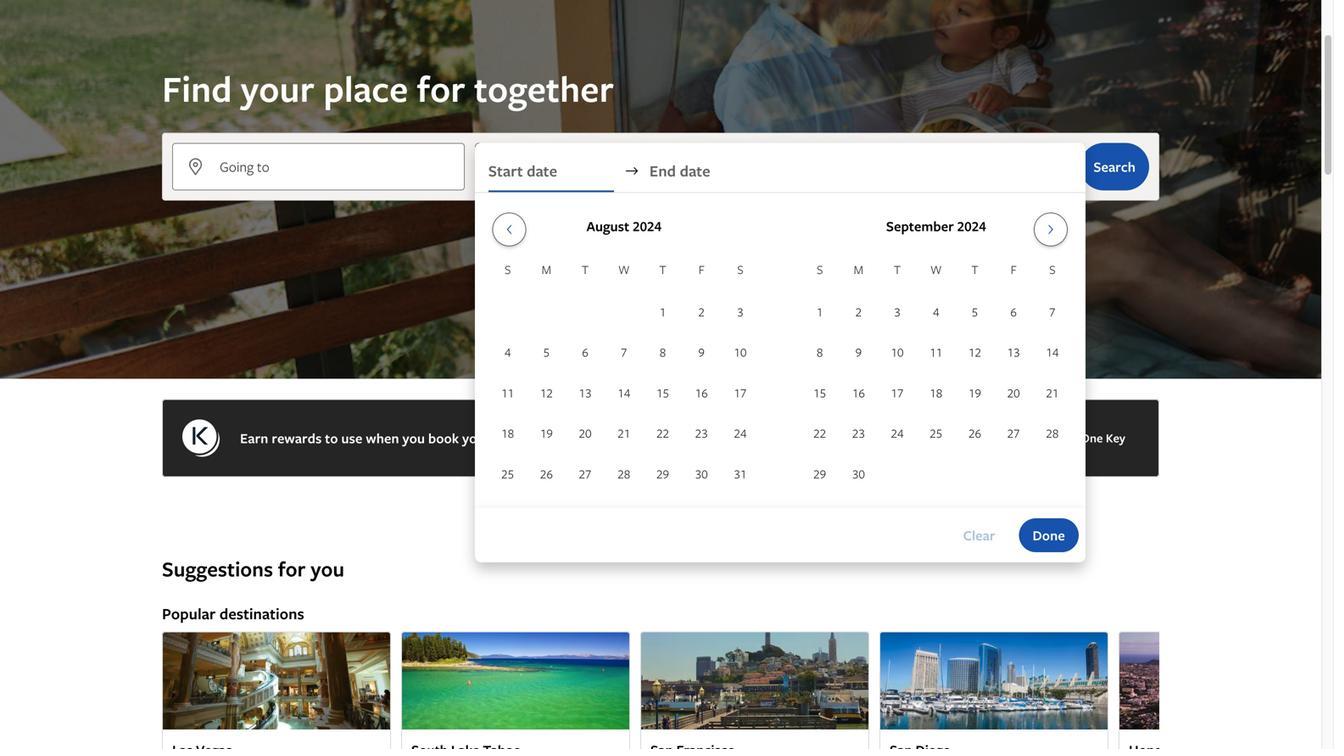 Task type: locate. For each thing, give the bounding box(es) containing it.
6 button
[[995, 292, 1033, 331], [566, 333, 605, 372]]

5 inside august 2024 'element'
[[543, 344, 550, 360]]

1 horizontal spatial 22
[[814, 425, 826, 441]]

0 vertical spatial 7 button
[[1033, 292, 1072, 331]]

1 3 button from the left
[[721, 292, 760, 331]]

1 horizontal spatial 10
[[891, 344, 904, 360]]

2 10 from the left
[[891, 344, 904, 360]]

20
[[1008, 385, 1020, 401], [579, 425, 592, 441]]

1 horizontal spatial 14 button
[[1033, 333, 1072, 372]]

2 23 from the left
[[852, 425, 865, 441]]

f inside august 2024 'element'
[[699, 261, 705, 277]]

w for august
[[618, 261, 630, 277]]

24
[[734, 425, 747, 441], [891, 425, 904, 441]]

5 button
[[956, 292, 995, 331], [527, 333, 566, 372]]

14
[[1046, 344, 1059, 360], [618, 385, 631, 401]]

1 2024 from the left
[[633, 217, 662, 235]]

28 button
[[1033, 414, 1072, 453], [605, 454, 644, 493]]

13 button
[[995, 333, 1033, 372], [566, 373, 605, 412]]

1 16 from the left
[[695, 385, 708, 401]]

11
[[930, 344, 943, 360], [501, 385, 514, 401]]

popular
[[162, 603, 216, 624]]

application containing august 2024
[[488, 206, 1072, 495]]

0 horizontal spatial 12 button
[[527, 373, 566, 412]]

1 vertical spatial 25
[[501, 466, 514, 482]]

0 horizontal spatial 14
[[618, 385, 631, 401]]

0 horizontal spatial 10
[[734, 344, 747, 360]]

1 horizontal spatial you
[[403, 429, 425, 447]]

30
[[695, 466, 708, 482], [852, 466, 865, 482]]

1 horizontal spatial 14
[[1046, 344, 1059, 360]]

18
[[930, 385, 943, 401], [501, 425, 514, 441]]

t
[[582, 261, 589, 277], [659, 261, 666, 277], [894, 261, 901, 277], [972, 261, 979, 277]]

9
[[699, 344, 705, 360], [856, 344, 862, 360]]

m for september 2024
[[854, 261, 864, 277]]

1 vertical spatial 21
[[618, 425, 631, 441]]

1 f from the left
[[699, 261, 705, 277]]

0 horizontal spatial 6 button
[[566, 333, 605, 372]]

29 inside august 2024 'element'
[[657, 466, 669, 482]]

1 horizontal spatial 5
[[972, 304, 978, 320]]

0 vertical spatial 21 button
[[1033, 373, 1072, 412]]

0 horizontal spatial 16 button
[[682, 373, 721, 412]]

0 horizontal spatial 19
[[540, 425, 553, 441]]

2 inside 'element'
[[699, 304, 705, 320]]

1 horizontal spatial w
[[931, 261, 942, 277]]

1 horizontal spatial your
[[462, 429, 490, 447]]

21
[[1046, 385, 1059, 401], [618, 425, 631, 441]]

t down the august on the top left of the page
[[582, 261, 589, 277]]

2 button for august 2024
[[682, 292, 721, 331]]

2 button for september 2024
[[839, 292, 878, 331]]

1 horizontal spatial 30
[[852, 466, 865, 482]]

6 inside august 2024 'element'
[[582, 344, 589, 360]]

17 inside august 2024 'element'
[[734, 385, 747, 401]]

3
[[737, 304, 744, 320], [894, 304, 901, 320]]

2 for september 2024
[[856, 304, 862, 320]]

22 button right the hotels.com
[[801, 414, 839, 453]]

8 inside august 2024 'element'
[[660, 344, 666, 360]]

0 vertical spatial 11 button
[[917, 333, 956, 372]]

2 9 button from the left
[[839, 333, 878, 372]]

28 for the leftmost the 28 'button'
[[618, 466, 631, 482]]

23
[[695, 425, 708, 441], [852, 425, 865, 441]]

9 inside september 2024 element
[[856, 344, 862, 360]]

8 button
[[644, 333, 682, 372], [801, 333, 839, 372]]

21 button
[[1033, 373, 1072, 412], [605, 414, 644, 453]]

1 30 from the left
[[695, 466, 708, 482]]

1 vertical spatial 13
[[579, 385, 592, 401]]

19
[[969, 385, 981, 401], [540, 425, 553, 441]]

27
[[1008, 425, 1020, 441], [579, 466, 592, 482]]

2024 right september at the right of the page
[[957, 217, 986, 235]]

date for end date
[[680, 160, 711, 181]]

0 vertical spatial 12 button
[[956, 333, 995, 372]]

1 horizontal spatial 24
[[891, 425, 904, 441]]

search
[[1094, 157, 1136, 176]]

22 inside september 2024 element
[[814, 425, 826, 441]]

23 button
[[682, 414, 721, 453], [839, 414, 878, 453]]

4 button
[[917, 292, 956, 331], [488, 333, 527, 372]]

w inside september 2024 element
[[931, 261, 942, 277]]

0 horizontal spatial 5
[[543, 344, 550, 360]]

next
[[494, 429, 521, 447]]

1 vertical spatial 27
[[579, 466, 592, 482]]

previous month image
[[499, 223, 519, 236]]

1 inside september 2024 element
[[817, 304, 823, 320]]

m for august 2024
[[542, 261, 551, 277]]

0 horizontal spatial 15 button
[[644, 373, 682, 412]]

18 inside august 2024 'element'
[[501, 425, 514, 441]]

your right "find"
[[241, 64, 315, 113]]

6
[[1011, 304, 1017, 320], [582, 344, 589, 360]]

1 24 from the left
[[734, 425, 747, 441]]

15 for 1st 15 button from left
[[657, 385, 669, 401]]

13 inside september 2024 element
[[1008, 344, 1020, 360]]

1 17 from the left
[[734, 385, 747, 401]]

1 horizontal spatial 2 button
[[839, 292, 878, 331]]

1 vertical spatial 4
[[505, 344, 511, 360]]

1 horizontal spatial 19
[[969, 385, 981, 401]]

suggestions
[[162, 555, 273, 583]]

destinations
[[219, 603, 304, 624]]

0 horizontal spatial 24 button
[[721, 414, 760, 453]]

29 button down expedia,
[[644, 454, 682, 493]]

1 2 from the left
[[699, 304, 705, 320]]

10
[[734, 344, 747, 360], [891, 344, 904, 360]]

2 f from the left
[[1011, 261, 1017, 277]]

t down september 2024
[[972, 261, 979, 277]]

29 button
[[644, 454, 682, 493], [801, 454, 839, 493]]

21 for bottom 21 button
[[618, 425, 631, 441]]

2 24 button from the left
[[878, 414, 917, 453]]

find your place for together
[[162, 64, 614, 113]]

2
[[699, 304, 705, 320], [856, 304, 862, 320]]

2 22 button from the left
[[801, 414, 839, 453]]

1 s from the left
[[505, 261, 511, 277]]

1 23 from the left
[[695, 425, 708, 441]]

0 vertical spatial 26 button
[[956, 414, 995, 453]]

2 8 from the left
[[817, 344, 823, 360]]

28 inside september 2024 element
[[1046, 425, 1059, 441]]

1 horizontal spatial 1
[[817, 304, 823, 320]]

1 date from the left
[[527, 160, 557, 181]]

0 horizontal spatial 24
[[734, 425, 747, 441]]

application
[[488, 206, 1072, 495]]

2 3 from the left
[[894, 304, 901, 320]]

0 horizontal spatial 29 button
[[644, 454, 682, 493]]

vrbo,
[[597, 429, 630, 447]]

done button
[[1019, 518, 1079, 552]]

0 horizontal spatial 25
[[501, 466, 514, 482]]

0 horizontal spatial 6
[[582, 344, 589, 360]]

august 2024 element
[[488, 260, 760, 495]]

date right end
[[680, 160, 711, 181]]

8 inside september 2024 element
[[817, 344, 823, 360]]

date right start
[[527, 160, 557, 181]]

w inside august 2024 'element'
[[618, 261, 630, 277]]

12
[[969, 344, 981, 360], [540, 385, 553, 401]]

1 10 from the left
[[734, 344, 747, 360]]

0 vertical spatial 5
[[972, 304, 978, 320]]

19 inside september 2024 element
[[969, 385, 981, 401]]

21 inside august 2024 'element'
[[618, 425, 631, 441]]

recently viewed region
[[152, 528, 1170, 555]]

f
[[699, 261, 705, 277], [1011, 261, 1017, 277]]

13
[[1008, 344, 1020, 360], [579, 385, 592, 401]]

24 for the 24 button within september 2024 element
[[891, 425, 904, 441]]

2 1 from the left
[[817, 304, 823, 320]]

san francisco featuring a ferry, a high rise building and skyline image
[[640, 632, 870, 730]]

0 horizontal spatial m
[[542, 261, 551, 277]]

22 inside august 2024 'element'
[[657, 425, 669, 441]]

16 inside september 2024 element
[[852, 385, 865, 401]]

7 inside august 2024 'element'
[[621, 344, 627, 360]]

2024 right the august on the top left of the page
[[633, 217, 662, 235]]

5 inside september 2024 element
[[972, 304, 978, 320]]

13 inside august 2024 'element'
[[579, 385, 592, 401]]

1 22 button from the left
[[644, 414, 682, 453]]

3 inside september 2024 element
[[894, 304, 901, 320]]

16 inside august 2024 'element'
[[695, 385, 708, 401]]

0 horizontal spatial you
[[311, 555, 345, 583]]

16 for second 16 button from the right
[[695, 385, 708, 401]]

august
[[587, 217, 630, 235]]

0 vertical spatial 6 button
[[995, 292, 1033, 331]]

1 2 button from the left
[[682, 292, 721, 331]]

5
[[972, 304, 978, 320], [543, 344, 550, 360]]

earn
[[240, 429, 268, 447]]

0 horizontal spatial 3 button
[[721, 292, 760, 331]]

2 button inside 'element'
[[682, 292, 721, 331]]

date
[[527, 160, 557, 181], [680, 160, 711, 181]]

1 vertical spatial 26
[[540, 466, 553, 482]]

1 m from the left
[[542, 261, 551, 277]]

7 button
[[1033, 292, 1072, 331], [605, 333, 644, 372]]

8
[[660, 344, 666, 360], [817, 344, 823, 360]]

t down september at the right of the page
[[894, 261, 901, 277]]

4
[[933, 304, 940, 320], [505, 344, 511, 360]]

2 29 from the left
[[814, 466, 826, 482]]

4 s from the left
[[1050, 261, 1056, 277]]

1 horizontal spatial 17
[[891, 385, 904, 401]]

26 button
[[956, 414, 995, 453], [527, 454, 566, 493]]

date inside end date button
[[680, 160, 711, 181]]

2 2 from the left
[[856, 304, 862, 320]]

your left next on the bottom
[[462, 429, 490, 447]]

1 horizontal spatial 21
[[1046, 385, 1059, 401]]

24 inside 'element'
[[734, 425, 747, 441]]

0 horizontal spatial 5 button
[[527, 333, 566, 372]]

14 button
[[1033, 333, 1072, 372], [605, 373, 644, 412]]

26
[[969, 425, 981, 441], [540, 466, 553, 482]]

6 inside september 2024 element
[[1011, 304, 1017, 320]]

12 inside august 2024 'element'
[[540, 385, 553, 401]]

8 for 1st the "8" button from the left
[[660, 344, 666, 360]]

f for august 2024
[[699, 261, 705, 277]]

0 horizontal spatial f
[[699, 261, 705, 277]]

0 horizontal spatial for
[[278, 555, 306, 583]]

0 horizontal spatial 28
[[618, 466, 631, 482]]

1 inside august 2024 'element'
[[660, 304, 666, 320]]

0 horizontal spatial 25 button
[[488, 454, 527, 493]]

2 2024 from the left
[[957, 217, 986, 235]]

start
[[488, 160, 523, 181]]

29 right 31
[[814, 466, 826, 482]]

2 24 from the left
[[891, 425, 904, 441]]

1 horizontal spatial for
[[417, 64, 466, 113]]

2 15 button from the left
[[801, 373, 839, 412]]

hotels.com
[[715, 429, 784, 447]]

15
[[657, 385, 669, 401], [814, 385, 826, 401]]

0 vertical spatial your
[[241, 64, 315, 113]]

18 button
[[917, 373, 956, 412], [488, 414, 527, 453]]

15 inside september 2024 element
[[814, 385, 826, 401]]

1 horizontal spatial 26
[[969, 425, 981, 441]]

27 button
[[995, 414, 1033, 453], [566, 454, 605, 493]]

7 inside september 2024 element
[[1049, 304, 1056, 320]]

2 9 from the left
[[856, 344, 862, 360]]

0 vertical spatial 11
[[930, 344, 943, 360]]

17
[[734, 385, 747, 401], [891, 385, 904, 401]]

rewards
[[272, 429, 322, 447]]

directional image
[[624, 163, 639, 179]]

getaway
[[524, 429, 575, 447]]

27 inside august 2024 'element'
[[579, 466, 592, 482]]

3 inside august 2024 'element'
[[737, 304, 744, 320]]

26 inside september 2024 element
[[969, 425, 981, 441]]

show next card image
[[1149, 694, 1170, 708]]

date for start date
[[527, 160, 557, 181]]

on
[[578, 429, 594, 447]]

1 horizontal spatial 13
[[1008, 344, 1020, 360]]

1 w from the left
[[618, 261, 630, 277]]

25
[[930, 425, 943, 441], [501, 466, 514, 482]]

0 horizontal spatial 4
[[505, 344, 511, 360]]

0 vertical spatial 4 button
[[917, 292, 956, 331]]

1 horizontal spatial 11
[[930, 344, 943, 360]]

2 8 button from the left
[[801, 333, 839, 372]]

30 button
[[682, 454, 721, 493], [839, 454, 878, 493]]

29 button inside august 2024 'element'
[[644, 454, 682, 493]]

29 inside september 2024 element
[[814, 466, 826, 482]]

3 button
[[721, 292, 760, 331], [878, 292, 917, 331]]

17 inside september 2024 element
[[891, 385, 904, 401]]

2 30 from the left
[[852, 466, 865, 482]]

w down august 2024
[[618, 261, 630, 277]]

2 15 from the left
[[814, 385, 826, 401]]

date inside start date 'button'
[[527, 160, 557, 181]]

0 horizontal spatial 26
[[540, 466, 553, 482]]

1 16 button from the left
[[682, 373, 721, 412]]

30 inside september 2024 element
[[852, 466, 865, 482]]

f for september 2024
[[1011, 261, 1017, 277]]

21 inside september 2024 element
[[1046, 385, 1059, 401]]

0 horizontal spatial 8
[[660, 344, 666, 360]]

1 1 button from the left
[[644, 292, 682, 331]]

1 horizontal spatial 7 button
[[1033, 292, 1072, 331]]

together
[[474, 64, 614, 113]]

23 inside september 2024 element
[[852, 425, 865, 441]]

w
[[618, 261, 630, 277], [931, 261, 942, 277]]

1 29 from the left
[[657, 466, 669, 482]]

f inside september 2024 element
[[1011, 261, 1017, 277]]

29 for 29 "button" inside the august 2024 'element'
[[657, 466, 669, 482]]

1 1 from the left
[[660, 304, 666, 320]]

3 for august 2024
[[737, 304, 744, 320]]

23 inside august 2024 'element'
[[695, 425, 708, 441]]

22 left and
[[657, 425, 669, 441]]

1 vertical spatial for
[[278, 555, 306, 583]]

1 horizontal spatial 4 button
[[917, 292, 956, 331]]

1 horizontal spatial m
[[854, 261, 864, 277]]

0 horizontal spatial 22
[[657, 425, 669, 441]]

2 22 from the left
[[814, 425, 826, 441]]

1 horizontal spatial 6 button
[[995, 292, 1033, 331]]

1 vertical spatial 27 button
[[566, 454, 605, 493]]

1 22 from the left
[[657, 425, 669, 441]]

1 for september 2024
[[817, 304, 823, 320]]

your
[[241, 64, 315, 113], [462, 429, 490, 447]]

7
[[1049, 304, 1056, 320], [621, 344, 627, 360]]

2 button
[[682, 292, 721, 331], [839, 292, 878, 331]]

t down august 2024
[[659, 261, 666, 277]]

2 30 button from the left
[[839, 454, 878, 493]]

2 w from the left
[[931, 261, 942, 277]]

1 8 from the left
[[660, 344, 666, 360]]

10 button
[[721, 333, 760, 372], [878, 333, 917, 372]]

1 vertical spatial 7
[[621, 344, 627, 360]]

wizard region
[[0, 0, 1322, 563]]

0 vertical spatial 21
[[1046, 385, 1059, 401]]

2 1 button from the left
[[801, 292, 839, 331]]

emerald bay state park image
[[401, 632, 630, 730]]

16 button
[[682, 373, 721, 412], [839, 373, 878, 412]]

0 vertical spatial 4
[[933, 304, 940, 320]]

makiki - lower punchbowl - tantalus showing landscape views, a sunset and a city image
[[1119, 632, 1334, 730]]

2 17 from the left
[[891, 385, 904, 401]]

30 inside august 2024 'element'
[[695, 466, 708, 482]]

28
[[1046, 425, 1059, 441], [618, 466, 631, 482]]

12 for bottommost 12 button
[[540, 385, 553, 401]]

9 inside august 2024 'element'
[[699, 344, 705, 360]]

1 3 from the left
[[737, 304, 744, 320]]

25 inside september 2024 element
[[930, 425, 943, 441]]

12 button
[[956, 333, 995, 372], [527, 373, 566, 412]]

1 horizontal spatial 30 button
[[839, 454, 878, 493]]

1 horizontal spatial 18 button
[[917, 373, 956, 412]]

1 horizontal spatial 25
[[930, 425, 943, 441]]

15 inside august 2024 'element'
[[657, 385, 669, 401]]

16
[[695, 385, 708, 401], [852, 385, 865, 401]]

w down september 2024
[[931, 261, 942, 277]]

for right place
[[417, 64, 466, 113]]

2 date from the left
[[680, 160, 711, 181]]

0 horizontal spatial 20 button
[[566, 414, 605, 453]]

2 16 from the left
[[852, 385, 865, 401]]

1 29 button from the left
[[644, 454, 682, 493]]

6 for 6 button to the right
[[1011, 304, 1017, 320]]

1 vertical spatial 26 button
[[527, 454, 566, 493]]

29
[[657, 466, 669, 482], [814, 466, 826, 482]]

1 vertical spatial 19 button
[[527, 414, 566, 453]]

0 horizontal spatial 29
[[657, 466, 669, 482]]

w for september
[[931, 261, 942, 277]]

3 t from the left
[[894, 261, 901, 277]]

19 button
[[956, 373, 995, 412], [527, 414, 566, 453]]

1 horizontal spatial 23
[[852, 425, 865, 441]]

29 button right 31
[[801, 454, 839, 493]]

0 vertical spatial 26
[[969, 425, 981, 441]]

1 horizontal spatial 20 button
[[995, 373, 1033, 412]]

1 vertical spatial 20
[[579, 425, 592, 441]]

17 for 1st 17 button from the right
[[891, 385, 904, 401]]

1 24 button from the left
[[721, 414, 760, 453]]

26 inside august 2024 'element'
[[540, 466, 553, 482]]

12 inside september 2024 element
[[969, 344, 981, 360]]

15 button
[[644, 373, 682, 412], [801, 373, 839, 412]]

1 horizontal spatial 1 button
[[801, 292, 839, 331]]

m inside august 2024 'element'
[[542, 261, 551, 277]]

1 15 from the left
[[657, 385, 669, 401]]

you
[[403, 429, 425, 447], [311, 555, 345, 583]]

for up the "destinations"
[[278, 555, 306, 583]]

2 2 button from the left
[[839, 292, 878, 331]]

s
[[505, 261, 511, 277], [737, 261, 744, 277], [817, 261, 823, 277], [1050, 261, 1056, 277]]

22 button left and
[[644, 414, 682, 453]]

1 vertical spatial 18
[[501, 425, 514, 441]]

11 button
[[917, 333, 956, 372], [488, 373, 527, 412]]

2 23 button from the left
[[839, 414, 878, 453]]

0 vertical spatial you
[[403, 429, 425, 447]]

2 m from the left
[[854, 261, 864, 277]]

1 23 button from the left
[[682, 414, 721, 453]]

22 right the hotels.com
[[814, 425, 826, 441]]

20 button
[[995, 373, 1033, 412], [566, 414, 605, 453]]

1 9 from the left
[[699, 344, 705, 360]]

29 down expedia,
[[657, 466, 669, 482]]

1 vertical spatial 6
[[582, 344, 589, 360]]

2 29 button from the left
[[801, 454, 839, 493]]

25 button
[[917, 414, 956, 453], [488, 454, 527, 493]]

0 horizontal spatial 23 button
[[682, 414, 721, 453]]

24 button
[[721, 414, 760, 453], [878, 414, 917, 453]]

0 vertical spatial 6
[[1011, 304, 1017, 320]]

17 button
[[721, 373, 760, 412], [878, 373, 917, 412]]

0 horizontal spatial 10 button
[[721, 333, 760, 372]]

1 horizontal spatial 28
[[1046, 425, 1059, 441]]

2 3 button from the left
[[878, 292, 917, 331]]

11 inside september 2024 element
[[930, 344, 943, 360]]

28 inside august 2024 'element'
[[618, 466, 631, 482]]

m
[[542, 261, 551, 277], [854, 261, 864, 277]]

22 button
[[644, 414, 682, 453], [801, 414, 839, 453]]

1 horizontal spatial 2024
[[957, 217, 986, 235]]



Task type: vqa. For each thing, say whether or not it's contained in the screenshot.
trailing image
no



Task type: describe. For each thing, give the bounding box(es) containing it.
your inside wizard region
[[241, 64, 315, 113]]

1 vertical spatial 21 button
[[605, 414, 644, 453]]

when
[[366, 429, 399, 447]]

12 for the right 12 button
[[969, 344, 981, 360]]

18 inside september 2024 element
[[930, 385, 943, 401]]

10 inside september 2024 element
[[891, 344, 904, 360]]

las vegas featuring interior views image
[[162, 632, 391, 730]]

1 horizontal spatial 21 button
[[1033, 373, 1072, 412]]

0 horizontal spatial 28 button
[[605, 454, 644, 493]]

1 9 button from the left
[[682, 333, 721, 372]]

6 for leftmost 6 button
[[582, 344, 589, 360]]

2 for august 2024
[[699, 304, 705, 320]]

next month image
[[1041, 223, 1061, 236]]

3 button for september 2024
[[878, 292, 917, 331]]

3 for september 2024
[[894, 304, 901, 320]]

1 button for august 2024
[[644, 292, 682, 331]]

end date button
[[650, 150, 775, 192]]

2024 for september 2024
[[957, 217, 986, 235]]

show previous card image
[[152, 694, 172, 708]]

book
[[428, 429, 459, 447]]

15 for second 15 button from left
[[814, 385, 826, 401]]

23 button inside september 2024 element
[[839, 414, 878, 453]]

1 horizontal spatial 11 button
[[917, 333, 956, 372]]

0 vertical spatial 14 button
[[1033, 333, 1072, 372]]

1 17 button from the left
[[721, 373, 760, 412]]

1 30 button from the left
[[682, 454, 721, 493]]

0 horizontal spatial 7 button
[[605, 333, 644, 372]]

2 t from the left
[[659, 261, 666, 277]]

24 button inside august 2024 'element'
[[721, 414, 760, 453]]

done
[[1033, 526, 1065, 545]]

28 for topmost the 28 'button'
[[1046, 425, 1059, 441]]

31 button
[[721, 454, 760, 493]]

2 16 button from the left
[[839, 373, 878, 412]]

26 for left 26 button
[[540, 466, 553, 482]]

1 horizontal spatial 20
[[1008, 385, 1020, 401]]

30 for first 30 button from left
[[695, 466, 708, 482]]

find
[[162, 64, 232, 113]]

september 2024
[[886, 217, 986, 235]]

popular destinations
[[162, 603, 304, 624]]

2024 for august 2024
[[633, 217, 662, 235]]

0 horizontal spatial 26 button
[[527, 454, 566, 493]]

september 2024 element
[[801, 260, 1072, 495]]

0 vertical spatial 28 button
[[1033, 414, 1072, 453]]

21 for right 21 button
[[1046, 385, 1059, 401]]

7 for top 7 button
[[1049, 304, 1056, 320]]

1 vertical spatial 20 button
[[566, 414, 605, 453]]

and
[[689, 429, 711, 447]]

0 horizontal spatial 27 button
[[566, 454, 605, 493]]

0 horizontal spatial 19 button
[[527, 414, 566, 453]]

1 vertical spatial 25 button
[[488, 454, 527, 493]]

23 button inside august 2024 'element'
[[682, 414, 721, 453]]

30 for second 30 button
[[852, 466, 865, 482]]

suggestions for you
[[162, 555, 345, 583]]

1 t from the left
[[582, 261, 589, 277]]

1 8 button from the left
[[644, 333, 682, 372]]

24 button inside september 2024 element
[[878, 414, 917, 453]]

18 button inside september 2024 element
[[917, 373, 956, 412]]

1 vertical spatial 12 button
[[527, 373, 566, 412]]

0 vertical spatial 13 button
[[995, 333, 1033, 372]]

end date
[[650, 160, 711, 181]]

4 t from the left
[[972, 261, 979, 277]]

earn rewards to use when you book your next getaway on vrbo, expedia, and hotels.com
[[240, 429, 784, 447]]

to
[[325, 429, 338, 447]]

1 horizontal spatial 12 button
[[956, 333, 995, 372]]

marina district featuring a bay or harbor image
[[880, 632, 1109, 730]]

24 for the 24 button inside august 2024 'element'
[[734, 425, 747, 441]]

17 for first 17 button from left
[[734, 385, 747, 401]]

1 vertical spatial 18 button
[[488, 414, 527, 453]]

start date
[[488, 160, 557, 181]]

29 button inside september 2024 element
[[801, 454, 839, 493]]

for inside wizard region
[[417, 64, 466, 113]]

19 inside august 2024 'element'
[[540, 425, 553, 441]]

1 10 button from the left
[[721, 333, 760, 372]]

1 button for september 2024
[[801, 292, 839, 331]]

search button
[[1080, 143, 1149, 190]]

31
[[734, 466, 747, 482]]

4 inside 'element'
[[505, 344, 511, 360]]

25 inside august 2024 'element'
[[501, 466, 514, 482]]

14 inside august 2024 'element'
[[618, 385, 631, 401]]

place
[[323, 64, 408, 113]]

expedia,
[[634, 429, 685, 447]]

end
[[650, 160, 676, 181]]

22 for second 22 button
[[814, 425, 826, 441]]

1 horizontal spatial 26 button
[[956, 414, 995, 453]]

7 for 7 button to the left
[[621, 344, 627, 360]]

0 horizontal spatial 14 button
[[605, 373, 644, 412]]

1 vertical spatial 4 button
[[488, 333, 527, 372]]

14 inside september 2024 element
[[1046, 344, 1059, 360]]

3 s from the left
[[817, 261, 823, 277]]

22 for 2nd 22 button from right
[[657, 425, 669, 441]]

27 inside september 2024 element
[[1008, 425, 1020, 441]]

2 17 button from the left
[[878, 373, 917, 412]]

10 inside august 2024 'element'
[[734, 344, 747, 360]]

september
[[886, 217, 954, 235]]

1 horizontal spatial 25 button
[[917, 414, 956, 453]]

1 vertical spatial 11 button
[[488, 373, 527, 412]]

application inside wizard region
[[488, 206, 1072, 495]]

11 inside august 2024 'element'
[[501, 385, 514, 401]]

start date button
[[488, 150, 614, 192]]

2 s from the left
[[737, 261, 744, 277]]

3 button for august 2024
[[721, 292, 760, 331]]

1 horizontal spatial 27 button
[[995, 414, 1033, 453]]

use
[[341, 429, 363, 447]]

29 for 29 "button" in september 2024 element
[[814, 466, 826, 482]]

16 for second 16 button from the left
[[852, 385, 865, 401]]

26 for 26 button to the right
[[969, 425, 981, 441]]

1 horizontal spatial 19 button
[[956, 373, 995, 412]]

1 for august 2024
[[660, 304, 666, 320]]

august 2024
[[587, 217, 662, 235]]

8 for second the "8" button from the left
[[817, 344, 823, 360]]

1 vertical spatial your
[[462, 429, 490, 447]]

2 10 button from the left
[[878, 333, 917, 372]]

20 inside 'element'
[[579, 425, 592, 441]]

0 vertical spatial 5 button
[[956, 292, 995, 331]]

0 horizontal spatial 13 button
[[566, 373, 605, 412]]

1 15 button from the left
[[644, 373, 682, 412]]



